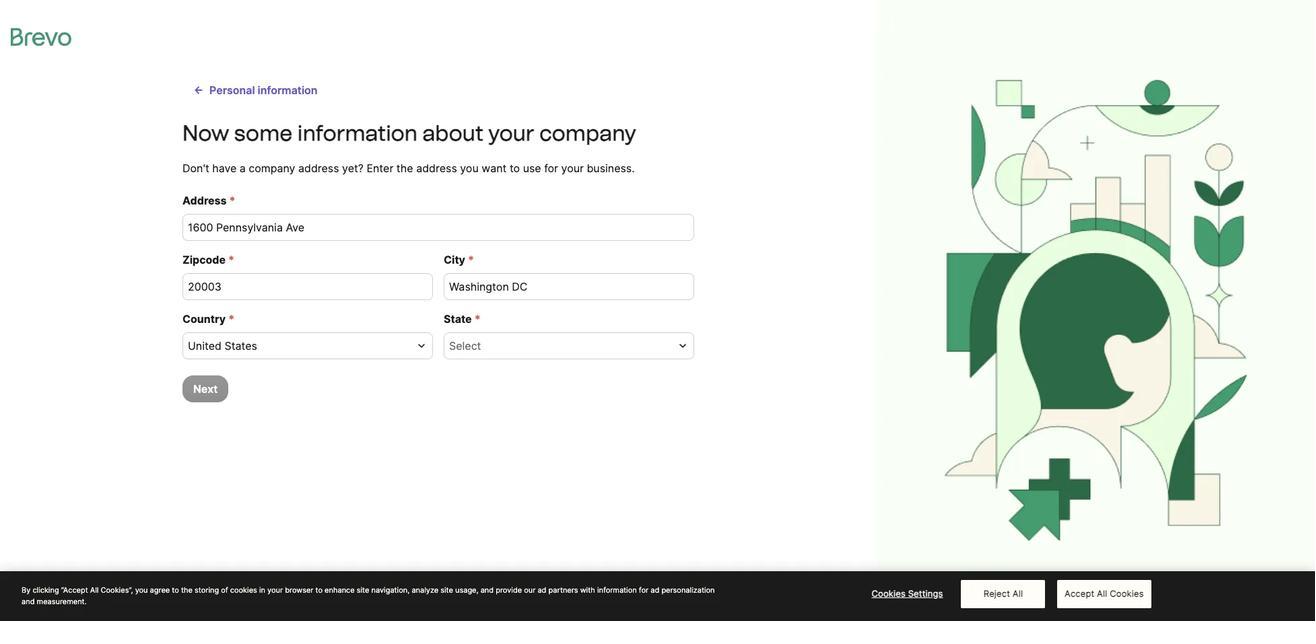 Task type: describe. For each thing, give the bounding box(es) containing it.
reject
[[984, 589, 1010, 600]]

2 horizontal spatial to
[[510, 162, 520, 175]]

country
[[183, 313, 226, 326]]

by
[[22, 586, 31, 595]]

accept all cookies button
[[1058, 581, 1152, 609]]

personal information
[[209, 84, 318, 97]]

you inside by clicking "accept all cookies", you agree to the storing of cookies in your browser to enhance site navigation, analyze site usage, and provide our ad partners with information for ad personalization and measurement.
[[135, 586, 148, 595]]

address
[[183, 194, 227, 207]]

use
[[523, 162, 541, 175]]

state
[[444, 313, 472, 326]]

information inside by clicking "accept all cookies", you agree to the storing of cookies in your browser to enhance site navigation, analyze site usage, and provide our ad partners with information for ad personalization and measurement.
[[597, 586, 637, 595]]

our
[[524, 586, 536, 595]]

the inside by clicking "accept all cookies", you agree to the storing of cookies in your browser to enhance site navigation, analyze site usage, and provide our ad partners with information for ad personalization and measurement.
[[181, 586, 193, 595]]

of
[[221, 586, 228, 595]]

all inside by clicking "accept all cookies", you agree to the storing of cookies in your browser to enhance site navigation, analyze site usage, and provide our ad partners with information for ad personalization and measurement.
[[90, 586, 99, 595]]

don't have a company address yet? enter the address you want to use for your business.
[[183, 162, 635, 175]]

want
[[482, 162, 507, 175]]

clicking
[[33, 586, 59, 595]]

0 horizontal spatial and
[[22, 597, 35, 607]]

your inside by clicking "accept all cookies", you agree to the storing of cookies in your browser to enhance site navigation, analyze site usage, and provide our ad partners with information for ad personalization and measurement.
[[267, 586, 283, 595]]

cookies inside button
[[872, 589, 906, 600]]

1 ad from the left
[[538, 586, 547, 595]]

in
[[259, 586, 265, 595]]

enhance
[[325, 586, 355, 595]]

2 site from the left
[[441, 586, 453, 595]]

cookies settings
[[872, 589, 943, 600]]

information inside button
[[258, 84, 318, 97]]

storing
[[195, 586, 219, 595]]

next button
[[183, 376, 229, 403]]

* for address *
[[229, 194, 235, 207]]

usage,
[[455, 586, 479, 595]]

1 vertical spatial your
[[561, 162, 584, 175]]

city
[[444, 253, 465, 267]]

navigation,
[[372, 586, 410, 595]]

* for state *
[[475, 313, 481, 326]]

browser
[[285, 586, 314, 595]]

for inside by clicking "accept all cookies", you agree to the storing of cookies in your browser to enhance site navigation, analyze site usage, and provide our ad partners with information for ad personalization and measurement.
[[639, 586, 649, 595]]

* for country *
[[228, 313, 235, 326]]

measurement.
[[37, 597, 87, 607]]

now
[[183, 121, 229, 146]]

select
[[449, 339, 481, 353]]



Task type: locate. For each thing, give the bounding box(es) containing it.
for
[[544, 162, 558, 175], [639, 586, 649, 595]]

1 vertical spatial the
[[181, 586, 193, 595]]

settings
[[908, 589, 943, 600]]

1 vertical spatial company
[[249, 162, 295, 175]]

all for accept all cookies
[[1097, 589, 1108, 600]]

with
[[580, 586, 595, 595]]

all inside button
[[1013, 589, 1023, 600]]

your up want
[[489, 121, 535, 146]]

all right "accept on the left of the page
[[90, 586, 99, 595]]

information up yet?
[[297, 121, 418, 146]]

* for city *
[[468, 253, 474, 267]]

all for reject all
[[1013, 589, 1023, 600]]

2 ad from the left
[[651, 586, 660, 595]]

states
[[225, 339, 257, 353]]

accept
[[1065, 589, 1095, 600]]

to
[[510, 162, 520, 175], [172, 586, 179, 595], [316, 586, 323, 595]]

0 vertical spatial information
[[258, 84, 318, 97]]

2 vertical spatial your
[[267, 586, 283, 595]]

you left agree
[[135, 586, 148, 595]]

1 horizontal spatial to
[[316, 586, 323, 595]]

reject all button
[[962, 581, 1046, 609]]

accept all cookies
[[1065, 589, 1144, 600]]

information right with at the bottom left of the page
[[597, 586, 637, 595]]

site right enhance on the left of page
[[357, 586, 369, 595]]

0 horizontal spatial for
[[544, 162, 558, 175]]

personal
[[209, 84, 255, 97]]

1 horizontal spatial site
[[441, 586, 453, 595]]

0 vertical spatial you
[[460, 162, 479, 175]]

your
[[489, 121, 535, 146], [561, 162, 584, 175], [267, 586, 283, 595]]

you left want
[[460, 162, 479, 175]]

1 site from the left
[[357, 586, 369, 595]]

next
[[193, 383, 218, 396]]

0 vertical spatial for
[[544, 162, 558, 175]]

0 horizontal spatial address
[[298, 162, 339, 175]]

to right 'browser'
[[316, 586, 323, 595]]

cookies left settings in the right bottom of the page
[[872, 589, 906, 600]]

1 horizontal spatial all
[[1013, 589, 1023, 600]]

united states
[[188, 339, 257, 353]]

analyze
[[412, 586, 439, 595]]

your left business.
[[561, 162, 584, 175]]

1 horizontal spatial for
[[639, 586, 649, 595]]

2 horizontal spatial all
[[1097, 589, 1108, 600]]

* for zipcode *
[[228, 253, 235, 267]]

ad
[[538, 586, 547, 595], [651, 586, 660, 595]]

0 horizontal spatial you
[[135, 586, 148, 595]]

personal information button
[[183, 77, 328, 104]]

0 vertical spatial company
[[539, 121, 636, 146]]

now some information about your company
[[183, 121, 636, 146]]

1 horizontal spatial and
[[481, 586, 494, 595]]

0 horizontal spatial to
[[172, 586, 179, 595]]

0 horizontal spatial site
[[357, 586, 369, 595]]

to left use
[[510, 162, 520, 175]]

* right country
[[228, 313, 235, 326]]

the
[[397, 162, 413, 175], [181, 586, 193, 595]]

united states button
[[183, 333, 433, 360]]

you
[[460, 162, 479, 175], [135, 586, 148, 595]]

the right enter at left
[[397, 162, 413, 175]]

partners
[[549, 586, 578, 595]]

zipcode
[[183, 253, 226, 267]]

site
[[357, 586, 369, 595], [441, 586, 453, 595]]

2 cookies from the left
[[1110, 589, 1144, 600]]

cookies
[[872, 589, 906, 600], [1110, 589, 1144, 600]]

ad left personalization
[[651, 586, 660, 595]]

agree
[[150, 586, 170, 595]]

0 horizontal spatial company
[[249, 162, 295, 175]]

1 vertical spatial you
[[135, 586, 148, 595]]

1 address from the left
[[298, 162, 339, 175]]

city *
[[444, 253, 474, 267]]

and
[[481, 586, 494, 595], [22, 597, 35, 607]]

don't
[[183, 162, 209, 175]]

*
[[229, 194, 235, 207], [228, 253, 235, 267], [468, 253, 474, 267], [228, 313, 235, 326], [475, 313, 481, 326]]

cookies right accept
[[1110, 589, 1144, 600]]

address
[[298, 162, 339, 175], [416, 162, 457, 175]]

None field
[[188, 338, 412, 354], [449, 338, 673, 354], [188, 338, 412, 354], [449, 338, 673, 354]]

0 horizontal spatial cookies
[[872, 589, 906, 600]]

1 horizontal spatial cookies
[[1110, 589, 1144, 600]]

site left usage,
[[441, 586, 453, 595]]

some
[[234, 121, 293, 146]]

2 vertical spatial information
[[597, 586, 637, 595]]

* right zipcode
[[228, 253, 235, 267]]

to right agree
[[172, 586, 179, 595]]

address down about
[[416, 162, 457, 175]]

company up business.
[[539, 121, 636, 146]]

2 horizontal spatial your
[[561, 162, 584, 175]]

state *
[[444, 313, 481, 326]]

0 vertical spatial and
[[481, 586, 494, 595]]

1 horizontal spatial company
[[539, 121, 636, 146]]

cookies inside "button"
[[1110, 589, 1144, 600]]

0 horizontal spatial all
[[90, 586, 99, 595]]

1 horizontal spatial you
[[460, 162, 479, 175]]

all inside "button"
[[1097, 589, 1108, 600]]

address *
[[183, 194, 235, 207]]

1 horizontal spatial ad
[[651, 586, 660, 595]]

* right address
[[229, 194, 235, 207]]

enter
[[367, 162, 394, 175]]

and down by
[[22, 597, 35, 607]]

1 cookies from the left
[[872, 589, 906, 600]]

business.
[[587, 162, 635, 175]]

1 vertical spatial for
[[639, 586, 649, 595]]

select button
[[444, 333, 694, 360]]

* right state
[[475, 313, 481, 326]]

for right use
[[544, 162, 558, 175]]

1 horizontal spatial the
[[397, 162, 413, 175]]

all right the reject at the bottom
[[1013, 589, 1023, 600]]

all right accept
[[1097, 589, 1108, 600]]

company right a
[[249, 162, 295, 175]]

zipcode *
[[183, 253, 235, 267]]

reject all
[[984, 589, 1023, 600]]

0 horizontal spatial your
[[267, 586, 283, 595]]

1 vertical spatial and
[[22, 597, 35, 607]]

2 address from the left
[[416, 162, 457, 175]]

yet?
[[342, 162, 364, 175]]

0 vertical spatial your
[[489, 121, 535, 146]]

* right city
[[468, 253, 474, 267]]

1 vertical spatial information
[[297, 121, 418, 146]]

cookies",
[[101, 586, 133, 595]]

cookies settings button
[[866, 581, 950, 608]]

country *
[[183, 313, 235, 326]]

company
[[539, 121, 636, 146], [249, 162, 295, 175]]

information up some
[[258, 84, 318, 97]]

personalization
[[662, 586, 715, 595]]

ad right our in the left of the page
[[538, 586, 547, 595]]

and right usage,
[[481, 586, 494, 595]]

"accept
[[61, 586, 88, 595]]

0 horizontal spatial ad
[[538, 586, 547, 595]]

provide
[[496, 586, 522, 595]]

all
[[90, 586, 99, 595], [1013, 589, 1023, 600], [1097, 589, 1108, 600]]

by clicking "accept all cookies", you agree to the storing of cookies in your browser to enhance site navigation, analyze site usage, and provide our ad partners with information for ad personalization and measurement.
[[22, 586, 715, 607]]

address left yet?
[[298, 162, 339, 175]]

information
[[258, 84, 318, 97], [297, 121, 418, 146], [597, 586, 637, 595]]

have
[[212, 162, 237, 175]]

united
[[188, 339, 222, 353]]

a
[[240, 162, 246, 175]]

cookies
[[230, 586, 257, 595]]

0 horizontal spatial the
[[181, 586, 193, 595]]

for left personalization
[[639, 586, 649, 595]]

1 horizontal spatial your
[[489, 121, 535, 146]]

your right in at the bottom left of the page
[[267, 586, 283, 595]]

1 horizontal spatial address
[[416, 162, 457, 175]]

0 vertical spatial the
[[397, 162, 413, 175]]

None text field
[[183, 214, 694, 241], [444, 273, 694, 300], [183, 214, 694, 241], [444, 273, 694, 300]]

None text field
[[183, 273, 433, 300]]

the left storing
[[181, 586, 193, 595]]

about
[[423, 121, 484, 146]]



Task type: vqa. For each thing, say whether or not it's contained in the screenshot.
the bottom business
no



